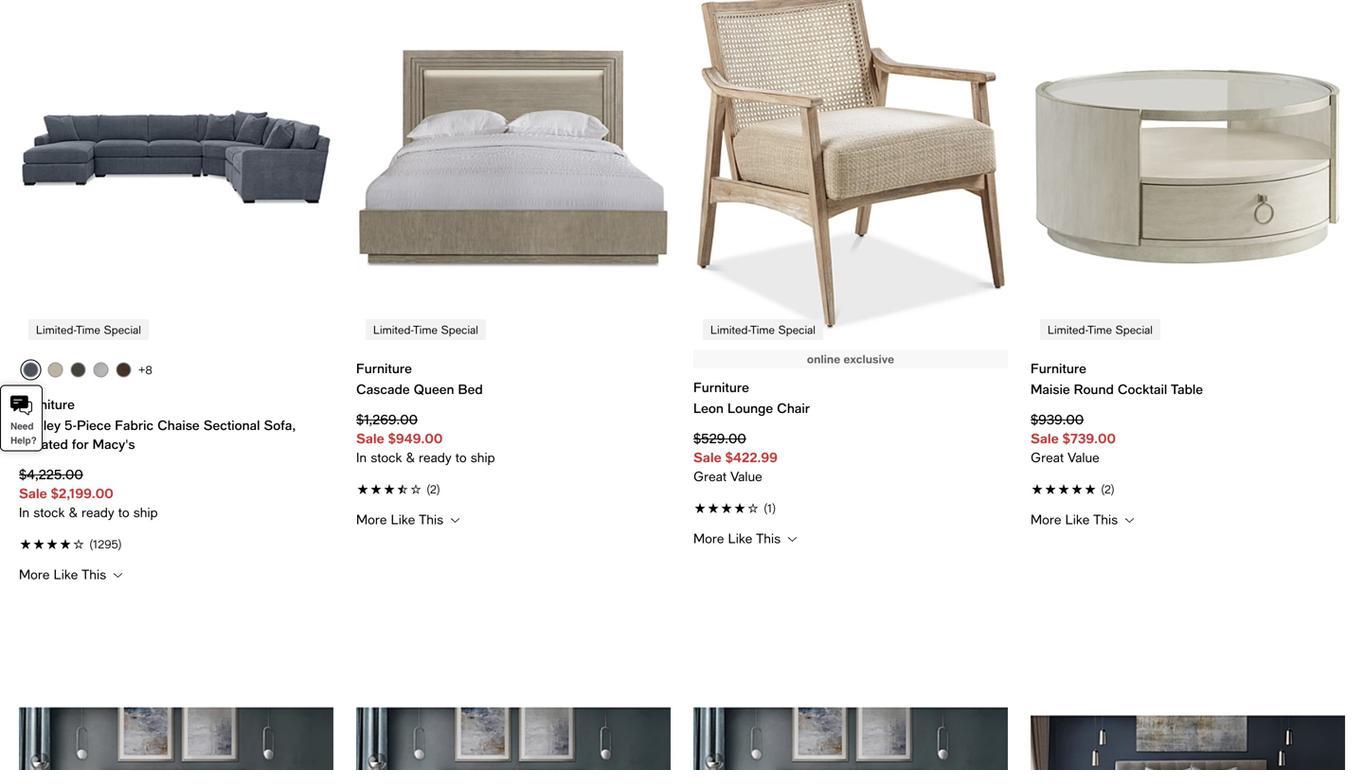 Task type: describe. For each thing, give the bounding box(es) containing it.
bed
[[458, 382, 483, 397]]

in for $1,269.00 sale $949.00 in stock & ready to ship
[[356, 450, 367, 465]]

$939.00
[[1031, 412, 1084, 427]]

online exclusive
[[807, 353, 895, 366]]

ready for $2,199.00
[[81, 505, 114, 520]]

sale for $949.00
[[356, 431, 385, 446]]

maisie
[[1031, 382, 1071, 397]]

value for $739.00
[[1068, 450, 1100, 465]]

this for $529.00 sale $422.99 great value
[[756, 531, 781, 547]]

round
[[1075, 382, 1114, 397]]

great value. shop incredible prices you can count on!. image for maisie round cocktail table
[[1031, 448, 1346, 467]]

(2) for stock
[[427, 483, 441, 496]]

piece
[[77, 418, 111, 433]]

leon
[[694, 400, 724, 416]]

+
[[138, 363, 146, 376]]

chair
[[777, 400, 810, 416]]

color swatch heavenly java brown brown element
[[116, 363, 131, 378]]

$949.00
[[388, 431, 443, 446]]

like for $529.00 sale $422.99 great value
[[728, 531, 753, 547]]

this for $939.00 sale $739.00 great value
[[1094, 512, 1119, 528]]

need help?
[[10, 421, 37, 446]]

more like this for $939.00 sale $739.00 great value
[[1031, 512, 1122, 528]]

created
[[19, 437, 68, 452]]

queen
[[414, 382, 455, 397]]

need
[[10, 421, 34, 432]]

furniture for leon
[[694, 380, 750, 395]]

color swatch heavenly cinder grey gray element
[[93, 363, 109, 378]]

value for $422.99
[[731, 469, 763, 484]]

more for $939.00 sale $739.00 great value
[[1031, 512, 1062, 528]]

sale for $2,199.00
[[19, 486, 47, 501]]

online
[[807, 353, 841, 366]]

great for $739.00
[[1031, 450, 1064, 465]]

in stock & ready to ship. available for delivery to standard delivery zones. image for $1,269.00 sale $949.00 in stock & ready to ship
[[356, 448, 671, 467]]

radley
[[19, 418, 61, 433]]

like for $4,225.00 sale $2,199.00 in stock & ready to ship
[[54, 567, 78, 583]]

macy's
[[93, 437, 135, 452]]

furniture cascade queen bed
[[356, 361, 483, 397]]

$4,225.00
[[19, 467, 83, 482]]

exclusive
[[844, 353, 895, 366]]

& for $949.00
[[406, 450, 415, 465]]

cascade
[[356, 382, 410, 397]]

more like this for $529.00 sale $422.99 great value
[[694, 531, 785, 547]]

chaise
[[157, 418, 200, 433]]

color swatch heavenly naval blue blue element
[[23, 363, 38, 378]]

more for $4,225.00 sale $2,199.00 in stock & ready to ship
[[19, 567, 50, 583]]

furniture maisie round cocktail table
[[1031, 361, 1204, 397]]

(2) for value
[[1101, 483, 1115, 496]]

sale for $422.99
[[694, 450, 722, 465]]

$739.00
[[1063, 431, 1116, 446]]

great for $422.99
[[694, 469, 727, 484]]

$529.00
[[694, 431, 747, 446]]



Task type: locate. For each thing, give the bounding box(es) containing it.
& down $2,199.00
[[69, 505, 78, 520]]

1 vertical spatial in
[[19, 505, 29, 520]]

4 out of 5 rating with 1 reviews image
[[694, 498, 1008, 517]]

1 horizontal spatial value
[[1068, 450, 1100, 465]]

1 horizontal spatial (2)
[[1101, 483, 1115, 496]]

this down (1)
[[756, 531, 781, 547]]

to inside $1,269.00 sale $949.00 in stock & ready to ship
[[456, 450, 467, 465]]

1 horizontal spatial great value. shop incredible prices you can count on!. image
[[1031, 448, 1346, 467]]

this down $1,269.00 sale $949.00 in stock & ready to ship
[[419, 512, 444, 528]]

0 vertical spatial stock
[[371, 450, 402, 465]]

like for $1,269.00 sale $949.00 in stock & ready to ship
[[391, 512, 415, 528]]

this inside radley 5-piece fabric chaise sectional sofa, created for macy's group
[[82, 567, 106, 583]]

0 horizontal spatial ready
[[81, 505, 114, 520]]

in stock & ready to ship. available for delivery to standard delivery zones. image up 4.2039 out of 5 rating with 1295 reviews image
[[19, 503, 334, 522]]

&
[[406, 450, 415, 465], [69, 505, 78, 520]]

more inside maisie round cocktail table group
[[1031, 512, 1062, 528]]

2 (2) from the left
[[1101, 483, 1115, 496]]

more for $1,269.00 sale $949.00 in stock & ready to ship
[[356, 512, 387, 528]]

furniture radley 5-piece fabric chaise sectional sofa, created for macy's
[[19, 397, 296, 452]]

$2,199.00
[[51, 486, 113, 501]]

1 vertical spatial &
[[69, 505, 78, 520]]

stock for $949.00
[[371, 450, 402, 465]]

0 horizontal spatial great
[[694, 469, 727, 484]]

ready inside the "$4,225.00 sale $2,199.00 in stock & ready to ship"
[[81, 505, 114, 520]]

sale inside $939.00 sale $739.00 great value
[[1031, 431, 1059, 446]]

value down $739.00 at bottom right
[[1068, 450, 1100, 465]]

fabric
[[115, 418, 154, 433]]

color swatch heavenly chrome beige tan/beige element
[[48, 363, 63, 378]]

like inside leon lounge chair group
[[728, 531, 753, 547]]

0 vertical spatial ship
[[471, 450, 495, 465]]

(2)
[[427, 483, 441, 496], [1101, 483, 1115, 496]]

this inside maisie round cocktail table group
[[1094, 512, 1119, 528]]

like inside radley 5-piece fabric chaise sectional sofa, created for macy's group
[[54, 567, 78, 583]]

0 horizontal spatial great value. shop incredible prices you can count on!. image
[[694, 467, 1008, 486]]

$939.00 sale $739.00 great value
[[1031, 412, 1116, 465]]

& inside the "$4,225.00 sale $2,199.00 in stock & ready to ship"
[[69, 505, 78, 520]]

great value. shop incredible prices you can count on!. image for leon lounge chair
[[694, 467, 1008, 486]]

(2) down $739.00 at bottom right
[[1101, 483, 1115, 496]]

1 horizontal spatial great
[[1031, 450, 1064, 465]]

ship up the 3.5 out of 5 rating with 2 reviews image
[[471, 450, 495, 465]]

sectional
[[203, 418, 260, 433]]

1 horizontal spatial to
[[456, 450, 467, 465]]

stock inside $1,269.00 sale $949.00 in stock & ready to ship
[[371, 450, 402, 465]]

(2) inside the 3.5 out of 5 rating with 2 reviews image
[[427, 483, 441, 496]]

furniture
[[356, 361, 412, 376], [1031, 361, 1087, 376], [694, 380, 750, 395], [19, 397, 75, 412]]

like inside maisie round cocktail table group
[[1066, 512, 1090, 528]]

help?
[[10, 436, 37, 446]]

furniture for radley
[[19, 397, 75, 412]]

more like this
[[356, 512, 448, 528], [1031, 512, 1122, 528], [694, 531, 785, 547], [19, 567, 110, 583]]

sale down $4,225.00
[[19, 486, 47, 501]]

0 vertical spatial value
[[1068, 450, 1100, 465]]

sale
[[356, 431, 385, 446], [1031, 431, 1059, 446], [694, 450, 722, 465], [19, 486, 47, 501]]

5 out of 5 rating with 2 reviews image
[[1031, 479, 1346, 498]]

leon lounge chair group
[[694, 0, 1008, 547]]

1 horizontal spatial in stock & ready to ship. available for delivery to standard delivery zones. image
[[356, 448, 671, 467]]

in inside the "$4,225.00 sale $2,199.00 in stock & ready to ship"
[[19, 505, 29, 520]]

in stock & ready to ship. available for delivery to standard delivery zones. image
[[356, 448, 671, 467], [19, 503, 334, 522]]

sale for $739.00
[[1031, 431, 1059, 446]]

(1295)
[[89, 538, 122, 551]]

1 vertical spatial stock
[[33, 505, 65, 520]]

1 horizontal spatial &
[[406, 450, 415, 465]]

more like this for $4,225.00 sale $2,199.00 in stock & ready to ship
[[19, 567, 110, 583]]

(2) inside 5 out of 5 rating with 2 reviews image
[[1101, 483, 1115, 496]]

like down $529.00 sale $422.99 great value at the right of page
[[728, 531, 753, 547]]

stock down $4,225.00
[[33, 505, 65, 520]]

0 vertical spatial &
[[406, 450, 415, 465]]

cocktail
[[1118, 382, 1168, 397]]

furniture for maisie
[[1031, 361, 1087, 376]]

value down $422.99 at the bottom of the page
[[731, 469, 763, 484]]

this for $1,269.00 sale $949.00 in stock & ready to ship
[[419, 512, 444, 528]]

0 vertical spatial great
[[1031, 450, 1064, 465]]

like for $939.00 sale $739.00 great value
[[1066, 512, 1090, 528]]

more like this inside radley 5-piece fabric chaise sectional sofa, created for macy's group
[[19, 567, 110, 583]]

ready
[[419, 450, 452, 465], [81, 505, 114, 520]]

in inside $1,269.00 sale $949.00 in stock & ready to ship
[[356, 450, 367, 465]]

& inside $1,269.00 sale $949.00 in stock & ready to ship
[[406, 450, 415, 465]]

sale inside the "$4,225.00 sale $2,199.00 in stock & ready to ship"
[[19, 486, 47, 501]]

0 vertical spatial ready
[[419, 450, 452, 465]]

1 vertical spatial value
[[731, 469, 763, 484]]

like down $2,199.00
[[54, 567, 78, 583]]

8
[[146, 364, 152, 377]]

1 horizontal spatial ready
[[419, 450, 452, 465]]

like inside cascade queen bed group
[[391, 512, 415, 528]]

for
[[72, 437, 89, 452]]

& for $2,199.00
[[69, 505, 78, 520]]

ship for $1,269.00 sale $949.00 in stock & ready to ship
[[471, 450, 495, 465]]

more inside cascade queen bed group
[[356, 512, 387, 528]]

color swatch heavenly mocha grey element
[[71, 363, 86, 378]]

1 horizontal spatial in
[[356, 450, 367, 465]]

in stock & ready to ship. available for delivery to standard delivery zones. image up the 3.5 out of 5 rating with 2 reviews image
[[356, 448, 671, 467]]

value inside $939.00 sale $739.00 great value
[[1068, 450, 1100, 465]]

in for $4,225.00 sale $2,199.00 in stock & ready to ship
[[19, 505, 29, 520]]

furniture up cascade
[[356, 361, 412, 376]]

more inside radley 5-piece fabric chaise sectional sofa, created for macy's group
[[19, 567, 50, 583]]

furniture inside furniture radley 5-piece fabric chaise sectional sofa, created for macy's
[[19, 397, 75, 412]]

ship
[[471, 450, 495, 465], [133, 505, 158, 520]]

stock
[[371, 450, 402, 465], [33, 505, 65, 520]]

stock inside the "$4,225.00 sale $2,199.00 in stock & ready to ship"
[[33, 505, 65, 520]]

0 horizontal spatial &
[[69, 505, 78, 520]]

furniture up radley
[[19, 397, 75, 412]]

3.5 out of 5 rating with 2 reviews image
[[356, 479, 671, 498]]

more like this inside cascade queen bed group
[[356, 512, 448, 528]]

stock down $949.00
[[371, 450, 402, 465]]

need help? button
[[0, 385, 43, 452]]

this down (1295)
[[82, 567, 106, 583]]

maisie round cocktail table group
[[1031, 0, 1346, 529]]

this down $739.00 at bottom right
[[1094, 512, 1119, 528]]

value inside $529.00 sale $422.99 great value
[[731, 469, 763, 484]]

$4,225.00 sale $2,199.00 in stock & ready to ship
[[19, 467, 158, 520]]

cascade queen bed group
[[356, 0, 671, 529]]

sale down $939.00
[[1031, 431, 1059, 446]]

great down $939.00
[[1031, 450, 1064, 465]]

great value. shop incredible prices you can count on!. image up 5 out of 5 rating with 2 reviews image
[[1031, 448, 1346, 467]]

more for $529.00 sale $422.99 great value
[[694, 531, 725, 547]]

great down $529.00
[[694, 469, 727, 484]]

0 horizontal spatial value
[[731, 469, 763, 484]]

lounge
[[728, 400, 774, 416]]

furniture up leon
[[694, 380, 750, 395]]

like down $949.00
[[391, 512, 415, 528]]

ready for $949.00
[[419, 450, 452, 465]]

sale down $1,269.00 on the left
[[356, 431, 385, 446]]

5-
[[64, 418, 77, 433]]

ready down $949.00
[[419, 450, 452, 465]]

to for $949.00
[[456, 450, 467, 465]]

$422.99
[[726, 450, 778, 465]]

& down $949.00
[[406, 450, 415, 465]]

sofa,
[[264, 418, 296, 433]]

0 vertical spatial in
[[356, 450, 367, 465]]

radley 5-piece fabric chaise sectional sofa, created for macy's group
[[19, 0, 334, 583]]

0 horizontal spatial in stock & ready to ship. available for delivery to standard delivery zones. image
[[19, 503, 334, 522]]

$1,269.00 sale $949.00 in stock & ready to ship
[[356, 412, 495, 465]]

0 horizontal spatial in
[[19, 505, 29, 520]]

to for $2,199.00
[[118, 505, 129, 520]]

ship inside $1,269.00 sale $949.00 in stock & ready to ship
[[471, 450, 495, 465]]

furniture leon lounge chair
[[694, 380, 810, 416]]

to up the 3.5 out of 5 rating with 2 reviews image
[[456, 450, 467, 465]]

0 horizontal spatial stock
[[33, 505, 65, 520]]

in
[[356, 450, 367, 465], [19, 505, 29, 520]]

great value. shop incredible prices you can count on!. image
[[1031, 448, 1346, 467], [694, 467, 1008, 486]]

4.2039 out of 5 rating with 1295 reviews image
[[19, 534, 334, 553]]

1 vertical spatial to
[[118, 505, 129, 520]]

furniture inside furniture maisie round cocktail table
[[1031, 361, 1087, 376]]

sale down $529.00
[[694, 450, 722, 465]]

stock for $2,199.00
[[33, 505, 65, 520]]

table
[[1171, 382, 1204, 397]]

this inside leon lounge chair group
[[756, 531, 781, 547]]

ready down $2,199.00
[[81, 505, 114, 520]]

0 vertical spatial in stock & ready to ship. available for delivery to standard delivery zones. image
[[356, 448, 671, 467]]

ship up 4.2039 out of 5 rating with 1295 reviews image
[[133, 505, 158, 520]]

ship for $4,225.00 sale $2,199.00 in stock & ready to ship
[[133, 505, 158, 520]]

1 horizontal spatial ship
[[471, 450, 495, 465]]

to up (1295)
[[118, 505, 129, 520]]

0 horizontal spatial to
[[118, 505, 129, 520]]

1 vertical spatial in stock & ready to ship. available for delivery to standard delivery zones. image
[[19, 503, 334, 522]]

sale inside $529.00 sale $422.99 great value
[[694, 450, 722, 465]]

this
[[419, 512, 444, 528], [1094, 512, 1119, 528], [756, 531, 781, 547], [82, 567, 106, 583]]

(2) down $1,269.00 sale $949.00 in stock & ready to ship
[[427, 483, 441, 496]]

ready inside $1,269.00 sale $949.00 in stock & ready to ship
[[419, 450, 452, 465]]

$529.00 sale $422.99 great value
[[694, 431, 778, 484]]

0 horizontal spatial (2)
[[427, 483, 441, 496]]

like
[[391, 512, 415, 528], [1066, 512, 1090, 528], [728, 531, 753, 547], [54, 567, 78, 583]]

furniture inside furniture cascade queen bed
[[356, 361, 412, 376]]

furniture inside furniture leon lounge chair
[[694, 380, 750, 395]]

more like this down $939.00 sale $739.00 great value
[[1031, 512, 1122, 528]]

more inside leon lounge chair group
[[694, 531, 725, 547]]

1 vertical spatial great
[[694, 469, 727, 484]]

more like this inside maisie round cocktail table group
[[1031, 512, 1122, 528]]

ship inside the "$4,225.00 sale $2,199.00 in stock & ready to ship"
[[133, 505, 158, 520]]

more like this down (1)
[[694, 531, 785, 547]]

great inside $529.00 sale $422.99 great value
[[694, 469, 727, 484]]

in down $4,225.00
[[19, 505, 29, 520]]

+ 8
[[138, 363, 152, 377]]

more like this down $949.00
[[356, 512, 448, 528]]

in down $1,269.00 on the left
[[356, 450, 367, 465]]

furniture for cascade
[[356, 361, 412, 376]]

0 horizontal spatial ship
[[133, 505, 158, 520]]

great inside $939.00 sale $739.00 great value
[[1031, 450, 1064, 465]]

more like this inside leon lounge chair group
[[694, 531, 785, 547]]

1 vertical spatial ship
[[133, 505, 158, 520]]

1 vertical spatial ready
[[81, 505, 114, 520]]

like down $939.00 sale $739.00 great value
[[1066, 512, 1090, 528]]

great
[[1031, 450, 1064, 465], [694, 469, 727, 484]]

more like this down (1295)
[[19, 567, 110, 583]]

this inside cascade queen bed group
[[419, 512, 444, 528]]

to
[[456, 450, 467, 465], [118, 505, 129, 520]]

more
[[356, 512, 387, 528], [1031, 512, 1062, 528], [694, 531, 725, 547], [19, 567, 50, 583]]

1 horizontal spatial stock
[[371, 450, 402, 465]]

in stock & ready to ship. available for delivery to standard delivery zones. image for $4,225.00 sale $2,199.00 in stock & ready to ship
[[19, 503, 334, 522]]

(1)
[[764, 502, 777, 515]]

great value. shop incredible prices you can count on!. image up 4 out of 5 rating with 1 reviews image
[[694, 467, 1008, 486]]

this for $4,225.00 sale $2,199.00 in stock & ready to ship
[[82, 567, 106, 583]]

$1,269.00
[[356, 412, 418, 427]]

0 vertical spatial to
[[456, 450, 467, 465]]

furniture up the maisie
[[1031, 361, 1087, 376]]

value
[[1068, 450, 1100, 465], [731, 469, 763, 484]]

1 (2) from the left
[[427, 483, 441, 496]]

more like this for $1,269.00 sale $949.00 in stock & ready to ship
[[356, 512, 448, 528]]

sale inside $1,269.00 sale $949.00 in stock & ready to ship
[[356, 431, 385, 446]]

to inside the "$4,225.00 sale $2,199.00 in stock & ready to ship"
[[118, 505, 129, 520]]



Task type: vqa. For each thing, say whether or not it's contained in the screenshot.
Holiday
no



